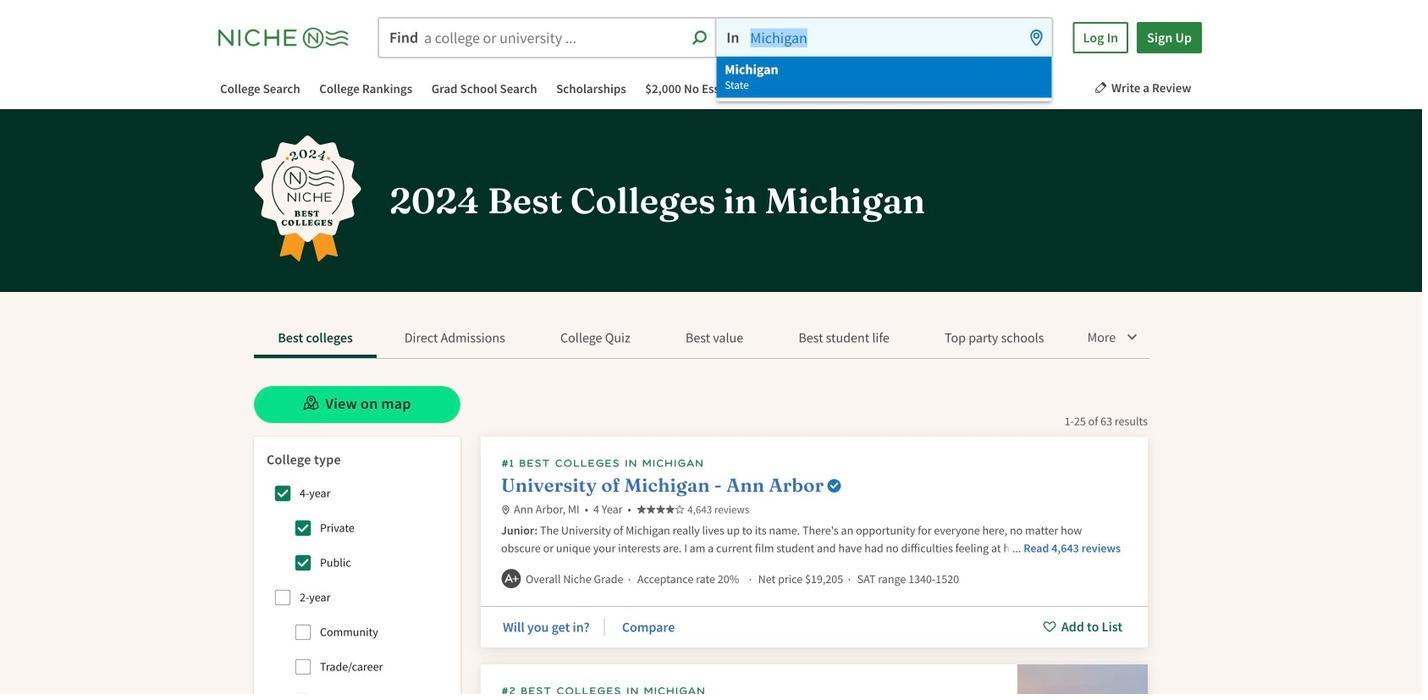Task type: locate. For each thing, give the bounding box(es) containing it.
public. nested checkbox 2 of 2. controlled by 4-year above image
[[295, 554, 312, 571]]

other. nested checkbox 3 of 3. controlled by 2-year above element
[[286, 685, 320, 694]]

public. nested checkbox 2 of 2. controlled by 4-year above element
[[286, 546, 320, 580]]

private. nested checkbox 1 of 2. controlled by 4-year above image
[[295, 520, 312, 537]]

address image
[[501, 505, 511, 515]]

a state or metro ... text field
[[716, 19, 1052, 57]]

4-year. also controls the next 2 checkboxes image
[[274, 485, 291, 502]]

2-year. also controls the next 3 checkboxes element
[[266, 581, 300, 614]]

group inside search filter controls element
[[266, 476, 448, 694]]

community. nested checkbox 1 of 3. controlled by 2-year above image
[[295, 624, 312, 641]]

niche home image
[[218, 23, 362, 52]]

group
[[266, 476, 448, 694]]

michigan state university element
[[481, 665, 1148, 694]]

university of michigan - ann arbor element
[[481, 437, 1148, 648]]



Task type: vqa. For each thing, say whether or not it's contained in the screenshot.
Public. Nested checkbox 2 of 2. Controlled by 4-year above icon
yes



Task type: describe. For each thing, give the bounding box(es) containing it.
a college or university ... text field
[[379, 19, 715, 57]]

arrow down image
[[1125, 329, 1139, 343]]

trade/career. nested checkbox 2 of 3. controlled by 2-year above image
[[295, 658, 312, 675]]

pencil image
[[1095, 81, 1107, 94]]

4-year. also controls the next 2 checkboxes element
[[266, 476, 300, 510]]

search filter controls element
[[254, 437, 461, 694]]

private. nested checkbox 1 of 2. controlled by 4-year above element
[[286, 511, 320, 545]]

trade/career. nested checkbox 2 of 3. controlled by 2-year above element
[[286, 650, 320, 684]]

best colleges, current element
[[254, 323, 377, 358]]

2-year. also controls the next 3 checkboxes image
[[274, 589, 291, 606]]

community. nested checkbox 1 of 3. controlled by 2-year above element
[[286, 615, 320, 649]]



